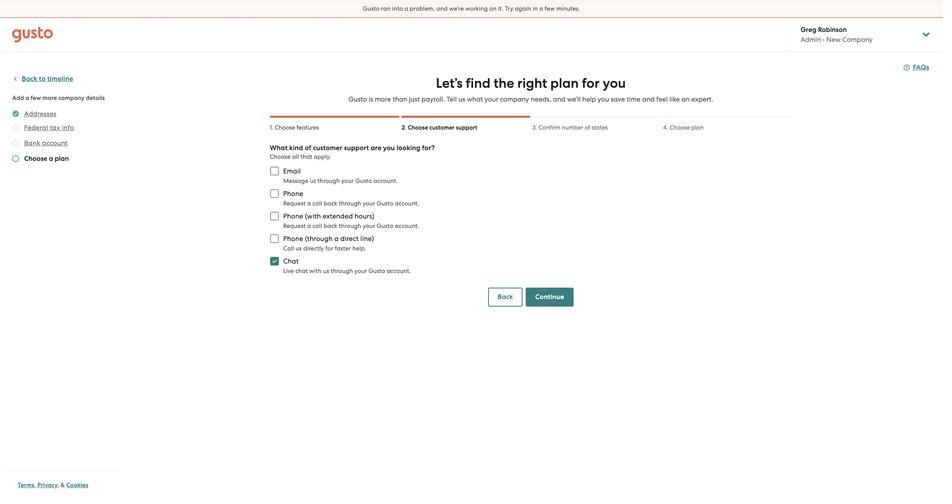 Task type: vqa. For each thing, say whether or not it's contained in the screenshot.
THE PAID
no



Task type: locate. For each thing, give the bounding box(es) containing it.
1 check image from the top
[[12, 125, 19, 131]]

of inside what kind of customer support are you looking for? choose all that apply.
[[305, 144, 311, 152]]

feel
[[657, 95, 668, 103]]

you
[[603, 75, 626, 91], [598, 95, 609, 103], [383, 144, 395, 152]]

,
[[34, 482, 36, 489], [57, 482, 59, 489]]

details
[[86, 95, 105, 102]]

than
[[393, 95, 407, 103]]

back
[[324, 200, 337, 207], [324, 223, 337, 230]]

back
[[22, 75, 37, 83], [498, 293, 513, 302]]

choose down what
[[270, 154, 291, 161]]

your down help.
[[355, 268, 367, 275]]

request a call back through your gusto account. up direct
[[283, 223, 419, 230]]

apply.
[[314, 154, 331, 161]]

for inside "let's find the right plan for you gusto is more than just payroll. tell us what your company needs, and we'll help you save time and feel like an expert."
[[582, 75, 600, 91]]

for up help
[[582, 75, 600, 91]]

0 horizontal spatial ,
[[34, 482, 36, 489]]

1 vertical spatial few
[[31, 95, 41, 102]]

phone (through a direct line)
[[283, 235, 374, 243]]

and left we'll
[[553, 95, 566, 103]]

plan inside "let's find the right plan for you gusto is more than just payroll. tell us what your company needs, and we'll help you save time and feel like an expert."
[[551, 75, 579, 91]]

request for phone (with extended hours)
[[283, 223, 306, 230]]

faqs
[[913, 63, 930, 72]]

back up phone (with extended hours)
[[324, 200, 337, 207]]

1 vertical spatial support
[[344, 144, 369, 152]]

your
[[485, 95, 499, 103], [342, 178, 354, 185], [363, 200, 375, 207], [363, 223, 375, 230], [355, 268, 367, 275]]

it.
[[498, 5, 504, 12]]

timeline
[[47, 75, 73, 83]]

0 horizontal spatial of
[[305, 144, 311, 152]]

just
[[409, 95, 420, 103]]

call for phone (with extended hours)
[[313, 223, 322, 230]]

direct
[[341, 235, 359, 243]]

0 vertical spatial back
[[324, 200, 337, 207]]

0 vertical spatial few
[[545, 5, 555, 12]]

0 horizontal spatial few
[[31, 95, 41, 102]]

call
[[283, 245, 294, 252]]

request
[[283, 200, 306, 207], [283, 223, 306, 230]]

1 vertical spatial back
[[324, 223, 337, 230]]

, left &
[[57, 482, 59, 489]]

you inside what kind of customer support are you looking for? choose all that apply.
[[383, 144, 395, 152]]

0 horizontal spatial back
[[22, 75, 37, 83]]

2 horizontal spatial and
[[642, 95, 655, 103]]

more
[[42, 95, 57, 102], [375, 95, 391, 103]]

0 vertical spatial check image
[[12, 125, 19, 131]]

0 vertical spatial request a call back through your gusto account.
[[283, 200, 419, 207]]

more right is
[[375, 95, 391, 103]]

and left feel
[[642, 95, 655, 103]]

1 vertical spatial request
[[283, 223, 306, 230]]

0 horizontal spatial for
[[326, 245, 333, 252]]

call for phone
[[313, 200, 322, 207]]

through up extended
[[339, 200, 361, 207]]

of
[[585, 124, 590, 131], [305, 144, 311, 152]]

federal tax info
[[24, 124, 74, 132]]

phone up call
[[283, 235, 303, 243]]

try
[[505, 5, 513, 12]]

minutes.
[[557, 5, 580, 12]]

check image
[[12, 125, 19, 131], [12, 156, 19, 162]]

1 horizontal spatial and
[[553, 95, 566, 103]]

call up (with
[[313, 200, 322, 207]]

company down 'timeline' in the top left of the page
[[58, 95, 84, 102]]

like
[[670, 95, 680, 103]]

check image down check icon
[[12, 156, 19, 162]]

live
[[283, 268, 294, 275]]

us right message in the top left of the page
[[310, 178, 316, 185]]

1 vertical spatial customer
[[313, 144, 342, 152]]

1 horizontal spatial more
[[375, 95, 391, 103]]

2 request a call back through your gusto account. from the top
[[283, 223, 419, 230]]

1 request from the top
[[283, 200, 306, 207]]

your right the what
[[485, 95, 499, 103]]

live chat with us through your gusto account.
[[283, 268, 411, 275]]

&
[[61, 482, 65, 489]]

federal
[[24, 124, 48, 132]]

you right help
[[598, 95, 609, 103]]

ran
[[381, 5, 391, 12]]

2 horizontal spatial plan
[[692, 124, 704, 131]]

choose for choose a plan
[[24, 155, 47, 163]]

1 request a call back through your gusto account. from the top
[[283, 200, 419, 207]]

request a call back through your gusto account. up extended
[[283, 200, 419, 207]]

1 horizontal spatial for
[[582, 75, 600, 91]]

1 horizontal spatial plan
[[551, 75, 579, 91]]

1 horizontal spatial support
[[456, 124, 478, 131]]

2 vertical spatial phone
[[283, 235, 303, 243]]

phone down message in the top left of the page
[[283, 190, 303, 198]]

through down faster
[[331, 268, 353, 275]]

2 vertical spatial plan
[[55, 155, 69, 163]]

1 vertical spatial plan
[[692, 124, 704, 131]]

1 vertical spatial for
[[326, 245, 333, 252]]

2 vertical spatial you
[[383, 144, 395, 152]]

company down the
[[500, 95, 529, 103]]

0 vertical spatial you
[[603, 75, 626, 91]]

phone left (with
[[283, 212, 303, 220]]

2 , from the left
[[57, 482, 59, 489]]

0 vertical spatial customer
[[430, 124, 455, 131]]

1 vertical spatial check image
[[12, 156, 19, 162]]

back for back to timeline
[[22, 75, 37, 83]]

a up faster
[[334, 235, 339, 243]]

features
[[297, 124, 319, 131]]

0 vertical spatial phone
[[283, 190, 303, 198]]

1 vertical spatial request a call back through your gusto account.
[[283, 223, 419, 230]]

request a call back through your gusto account. for phone
[[283, 200, 419, 207]]

you up save
[[603, 75, 626, 91]]

choose
[[275, 124, 295, 131], [408, 124, 428, 131], [670, 124, 690, 131], [270, 154, 291, 161], [24, 155, 47, 163]]

choose up looking
[[408, 124, 428, 131]]

you for are
[[383, 144, 395, 152]]

few up "addresses" button
[[31, 95, 41, 102]]

your up hours)
[[363, 200, 375, 207]]

of left states
[[585, 124, 590, 131]]

0 vertical spatial of
[[585, 124, 590, 131]]

few right in
[[545, 5, 555, 12]]

0 horizontal spatial customer
[[313, 144, 342, 152]]

a right add
[[25, 95, 29, 102]]

call down (with
[[313, 223, 322, 230]]

choose for choose customer support
[[408, 124, 428, 131]]

2 phone from the top
[[283, 212, 303, 220]]

1 vertical spatial you
[[598, 95, 609, 103]]

1 vertical spatial phone
[[283, 212, 303, 220]]

a right in
[[540, 5, 543, 12]]

back to timeline
[[22, 75, 73, 83]]

plan
[[551, 75, 579, 91], [692, 124, 704, 131], [55, 155, 69, 163]]

request up (with
[[283, 200, 306, 207]]

cookies
[[66, 482, 88, 489]]

choose inside what kind of customer support are you looking for? choose all that apply.
[[270, 154, 291, 161]]

circle check image
[[12, 109, 19, 119]]

and
[[437, 5, 448, 12], [553, 95, 566, 103], [642, 95, 655, 103]]

line)
[[361, 235, 374, 243]]

1 call from the top
[[313, 200, 322, 207]]

choose inside list
[[24, 155, 47, 163]]

support inside what kind of customer support are you looking for? choose all that apply.
[[344, 144, 369, 152]]

for?
[[422, 144, 435, 152]]

few
[[545, 5, 555, 12], [31, 95, 41, 102]]

admin
[[801, 36, 821, 44]]

find
[[466, 75, 491, 91]]

chat
[[296, 268, 308, 275]]

right
[[518, 75, 547, 91]]

request down (with
[[283, 223, 306, 230]]

bank account
[[24, 139, 68, 147]]

extended
[[323, 212, 353, 220]]

you right the "are"
[[383, 144, 395, 152]]

1 horizontal spatial back
[[498, 293, 513, 302]]

back button
[[488, 288, 523, 307]]

what
[[467, 95, 483, 103]]

more up addresses
[[42, 95, 57, 102]]

0 vertical spatial plan
[[551, 75, 579, 91]]

0 vertical spatial support
[[456, 124, 478, 131]]

for down phone (through a direct line) at top
[[326, 245, 333, 252]]

2 call from the top
[[313, 223, 322, 230]]

customer up "apply." on the left top of the page
[[313, 144, 342, 152]]

0 vertical spatial for
[[582, 75, 600, 91]]

info
[[62, 124, 74, 132]]

we're
[[449, 5, 464, 12]]

through up direct
[[339, 223, 361, 230]]

1 vertical spatial call
[[313, 223, 322, 230]]

plan down account
[[55, 155, 69, 163]]

0 horizontal spatial plan
[[55, 155, 69, 163]]

2 request from the top
[[283, 223, 306, 230]]

1 vertical spatial back
[[498, 293, 513, 302]]

0 horizontal spatial more
[[42, 95, 57, 102]]

0 horizontal spatial support
[[344, 144, 369, 152]]

1 phone from the top
[[283, 190, 303, 198]]

choose customer support
[[408, 124, 478, 131]]

0 vertical spatial request
[[283, 200, 306, 207]]

choose up what
[[275, 124, 295, 131]]

check image down circle check icon
[[12, 125, 19, 131]]

add a few more company details
[[12, 95, 105, 102]]

plan up we'll
[[551, 75, 579, 91]]

1 vertical spatial of
[[305, 144, 311, 152]]

your down hours)
[[363, 223, 375, 230]]

of up that
[[305, 144, 311, 152]]

1 , from the left
[[34, 482, 36, 489]]

0 vertical spatial back
[[22, 75, 37, 83]]

3 phone from the top
[[283, 235, 303, 243]]

are
[[371, 144, 382, 152]]

more inside "let's find the right plan for you gusto is more than just payroll. tell us what your company needs, and we'll help you save time and feel like an expert."
[[375, 95, 391, 103]]

customer inside what kind of customer support are you looking for? choose all that apply.
[[313, 144, 342, 152]]

plan down expert.
[[692, 124, 704, 131]]

2 back from the top
[[324, 223, 337, 230]]

1 horizontal spatial company
[[500, 95, 529, 103]]

0 horizontal spatial company
[[58, 95, 84, 102]]

for
[[582, 75, 600, 91], [326, 245, 333, 252]]

0 vertical spatial call
[[313, 200, 322, 207]]

us right tell
[[459, 95, 465, 103]]

working
[[466, 5, 488, 12]]

company
[[58, 95, 84, 102], [500, 95, 529, 103]]

a down (with
[[307, 223, 311, 230]]

choose for choose features
[[275, 124, 295, 131]]

request a call back through your gusto account.
[[283, 200, 419, 207], [283, 223, 419, 230]]

a inside choose a plan list
[[49, 155, 53, 163]]

tell
[[447, 95, 457, 103]]

home image
[[12, 27, 53, 43]]

(with
[[305, 212, 321, 220]]

back down phone (with extended hours)
[[324, 223, 337, 230]]

robinson
[[818, 26, 847, 34]]

a up (with
[[307, 200, 311, 207]]

choose down bank
[[24, 155, 47, 163]]

your inside "let's find the right plan for you gusto is more than just payroll. tell us what your company needs, and we'll help you save time and feel like an expert."
[[485, 95, 499, 103]]

choose down like
[[670, 124, 690, 131]]

us inside "let's find the right plan for you gusto is more than just payroll. tell us what your company needs, and we'll help you save time and feel like an expert."
[[459, 95, 465, 103]]

, left privacy
[[34, 482, 36, 489]]

bank account button
[[24, 138, 68, 148]]

gusto ran into a problem, and we're working on it. try again in a few minutes.
[[363, 5, 580, 12]]

expert.
[[692, 95, 713, 103]]

new
[[827, 36, 841, 44]]

support down the what
[[456, 124, 478, 131]]

support left the "are"
[[344, 144, 369, 152]]

1 horizontal spatial ,
[[57, 482, 59, 489]]

let's
[[436, 75, 463, 91]]

and left "we're"
[[437, 5, 448, 12]]

through for phone (with extended hours)
[[339, 223, 361, 230]]

1 horizontal spatial of
[[585, 124, 590, 131]]

add
[[12, 95, 24, 102]]

customer up for?
[[430, 124, 455, 131]]

1 back from the top
[[324, 200, 337, 207]]

a down account
[[49, 155, 53, 163]]

of for number
[[585, 124, 590, 131]]

gusto
[[363, 5, 380, 12], [349, 95, 367, 103], [355, 178, 372, 185], [377, 200, 393, 207], [377, 223, 393, 230], [369, 268, 385, 275]]

email
[[283, 167, 301, 175]]

1 horizontal spatial customer
[[430, 124, 455, 131]]



Task type: describe. For each thing, give the bounding box(es) containing it.
continue button
[[526, 288, 574, 307]]

we'll
[[567, 95, 581, 103]]

request for phone
[[283, 200, 306, 207]]

what kind of customer support are you looking for? choose all that apply.
[[270, 144, 435, 161]]

tax
[[50, 124, 60, 132]]

addresses
[[24, 110, 56, 118]]

Phone checkbox
[[266, 185, 283, 203]]

message us through your gusto account.
[[283, 178, 398, 185]]

with
[[310, 268, 322, 275]]

company
[[843, 36, 873, 44]]

phone for phone
[[283, 190, 303, 198]]

greg
[[801, 26, 817, 34]]

privacy link
[[37, 482, 57, 489]]

faster
[[335, 245, 351, 252]]

continue
[[535, 293, 564, 302]]

into
[[392, 5, 403, 12]]

1 horizontal spatial few
[[545, 5, 555, 12]]

choose a plan
[[24, 155, 69, 163]]

you for for
[[603, 75, 626, 91]]

account. for phone (with extended hours)
[[395, 223, 419, 230]]

terms
[[18, 482, 34, 489]]

gusto inside "let's find the right plan for you gusto is more than just payroll. tell us what your company needs, and we'll help you save time and feel like an expert."
[[349, 95, 367, 103]]

Chat checkbox
[[266, 253, 283, 270]]

is
[[369, 95, 373, 103]]

Phone (through a direct line) checkbox
[[266, 230, 283, 248]]

company inside "let's find the right plan for you gusto is more than just payroll. tell us what your company needs, and we'll help you save time and feel like an expert."
[[500, 95, 529, 103]]

bank
[[24, 139, 40, 147]]

confirm number of states
[[539, 124, 608, 131]]

request a call back through your gusto account. for phone (with extended hours)
[[283, 223, 419, 230]]

looking
[[397, 144, 421, 152]]

an
[[682, 95, 690, 103]]

through for chat
[[331, 268, 353, 275]]

what
[[270, 144, 288, 152]]

needs,
[[531, 95, 552, 103]]

back to timeline button
[[12, 74, 73, 84]]

terms , privacy , & cookies
[[18, 482, 88, 489]]

the
[[494, 75, 514, 91]]

account
[[42, 139, 68, 147]]

choose plan
[[670, 124, 704, 131]]

time
[[627, 95, 641, 103]]

through down "apply." on the left top of the page
[[318, 178, 340, 185]]

your for phone (with extended hours)
[[363, 223, 375, 230]]

confirm
[[539, 124, 561, 131]]

plan inside list
[[55, 155, 69, 163]]

all
[[292, 154, 299, 161]]

directly
[[303, 245, 324, 252]]

terms link
[[18, 482, 34, 489]]

account. for phone
[[395, 200, 419, 207]]

help
[[583, 95, 596, 103]]

phone for phone (with extended hours)
[[283, 212, 303, 220]]

phone (with extended hours)
[[283, 212, 375, 220]]

your for phone
[[363, 200, 375, 207]]

back for phone
[[324, 200, 337, 207]]

phone for phone (through a direct line)
[[283, 235, 303, 243]]

federal tax info button
[[24, 123, 74, 133]]

check image
[[12, 140, 19, 147]]

your for chat
[[355, 268, 367, 275]]

2 check image from the top
[[12, 156, 19, 162]]

of for kind
[[305, 144, 311, 152]]

message
[[283, 178, 309, 185]]

faqs button
[[904, 63, 930, 72]]

to
[[39, 75, 46, 83]]

a right into
[[405, 5, 408, 12]]

privacy
[[37, 482, 57, 489]]

kind
[[289, 144, 303, 152]]

account. for chat
[[387, 268, 411, 275]]

choose a plan list
[[12, 109, 116, 165]]

again
[[515, 5, 531, 12]]

us right call
[[296, 245, 302, 252]]

chat
[[283, 258, 299, 266]]

•
[[823, 36, 825, 44]]

0 horizontal spatial and
[[437, 5, 448, 12]]

that
[[301, 154, 312, 161]]

call us directly for faster help.
[[283, 245, 366, 252]]

help.
[[353, 245, 366, 252]]

hours)
[[355, 212, 375, 220]]

let's find the right plan for you gusto is more than just payroll. tell us what your company needs, and we'll help you save time and feel like an expert.
[[349, 75, 713, 103]]

choose features
[[275, 124, 319, 131]]

payroll.
[[422, 95, 445, 103]]

save
[[611, 95, 625, 103]]

problem,
[[410, 5, 435, 12]]

(through
[[305, 235, 333, 243]]

greg robinson admin • new company
[[801, 26, 873, 44]]

through for phone
[[339, 200, 361, 207]]

Phone (with extended hours) checkbox
[[266, 208, 283, 225]]

choose for choose plan
[[670, 124, 690, 131]]

back for phone (with extended hours)
[[324, 223, 337, 230]]

back for back
[[498, 293, 513, 302]]

us right with
[[323, 268, 329, 275]]

on
[[490, 5, 497, 12]]

your down what kind of customer support are you looking for? choose all that apply.
[[342, 178, 354, 185]]

Email checkbox
[[266, 163, 283, 180]]

number
[[562, 124, 583, 131]]



